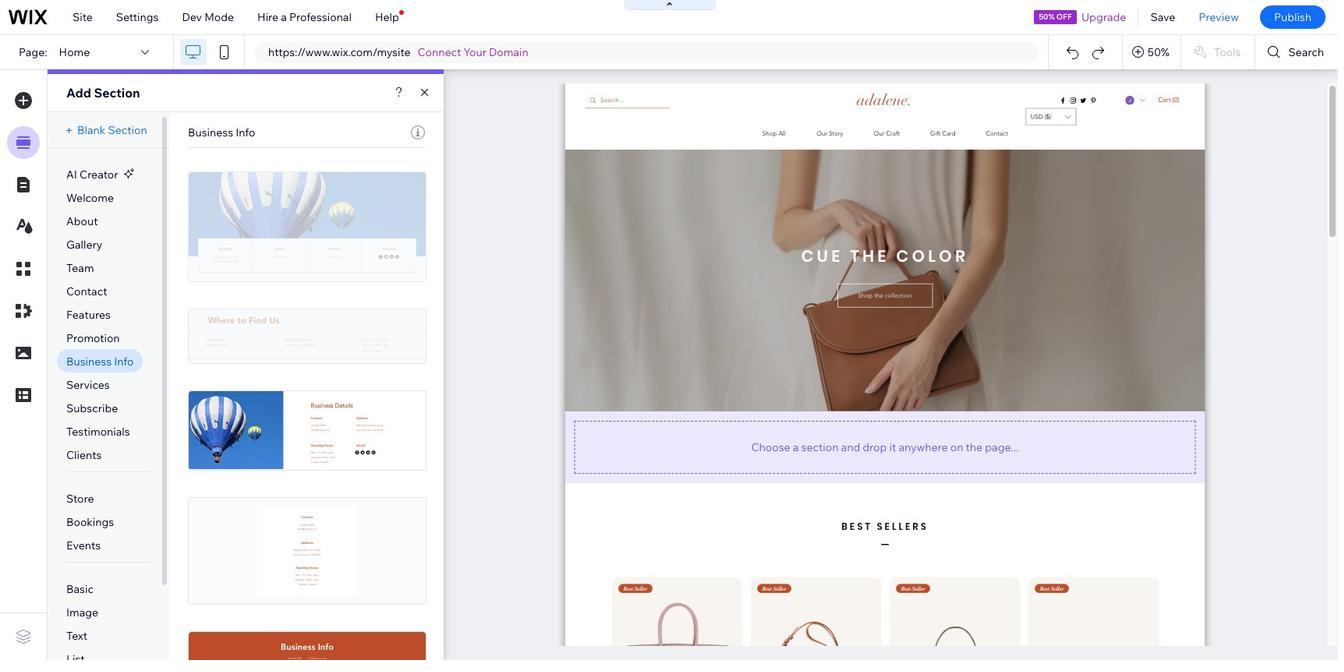 Task type: locate. For each thing, give the bounding box(es) containing it.
50% down the save
[[1148, 45, 1170, 59]]

1 vertical spatial 50%
[[1148, 45, 1170, 59]]

section up blank section
[[94, 85, 140, 101]]

0 horizontal spatial 50%
[[1039, 12, 1055, 22]]

1 horizontal spatial business info
[[188, 126, 255, 140]]

0 vertical spatial 50%
[[1039, 12, 1055, 22]]

subscribe
[[66, 402, 118, 416]]

upgrade
[[1082, 10, 1126, 24]]

business
[[188, 126, 233, 140], [66, 355, 112, 369]]

hire a professional
[[257, 10, 352, 24]]

features
[[66, 308, 111, 322]]

blank section
[[77, 123, 147, 137]]

basic
[[66, 583, 94, 597]]

0 vertical spatial section
[[94, 85, 140, 101]]

store
[[66, 492, 94, 506]]

contact
[[66, 285, 107, 299]]

https://www.wix.com/mysite
[[268, 45, 411, 59]]

promotion
[[66, 331, 120, 345]]

0 vertical spatial a
[[281, 10, 287, 24]]

business info
[[188, 126, 255, 140], [66, 355, 134, 369]]

site
[[73, 10, 93, 24]]

info
[[236, 126, 255, 140], [114, 355, 134, 369]]

50%
[[1039, 12, 1055, 22], [1148, 45, 1170, 59]]

1 vertical spatial info
[[114, 355, 134, 369]]

it
[[889, 440, 896, 454]]

search
[[1289, 45, 1324, 59]]

0 horizontal spatial a
[[281, 10, 287, 24]]

text
[[66, 629, 87, 643]]

50% off
[[1039, 12, 1072, 22]]

section
[[801, 440, 839, 454]]

save
[[1151, 10, 1176, 24]]

save button
[[1139, 0, 1187, 34]]

0 horizontal spatial info
[[114, 355, 134, 369]]

connect
[[418, 45, 461, 59]]

on
[[950, 440, 963, 454]]

50% left off
[[1039, 12, 1055, 22]]

drop
[[863, 440, 887, 454]]

1 vertical spatial a
[[793, 440, 799, 454]]

ai creator
[[66, 168, 118, 182]]

1 vertical spatial business info
[[66, 355, 134, 369]]

1 vertical spatial section
[[108, 123, 147, 137]]

https://www.wix.com/mysite connect your domain
[[268, 45, 528, 59]]

1 horizontal spatial 50%
[[1148, 45, 1170, 59]]

a right hire
[[281, 10, 287, 24]]

0 vertical spatial business info
[[188, 126, 255, 140]]

mode
[[204, 10, 234, 24]]

team
[[66, 261, 94, 275]]

search button
[[1256, 35, 1338, 69]]

1 horizontal spatial business
[[188, 126, 233, 140]]

blank
[[77, 123, 106, 137]]

and
[[841, 440, 860, 454]]

section
[[94, 85, 140, 101], [108, 123, 147, 137]]

0 horizontal spatial business
[[66, 355, 112, 369]]

a left section
[[793, 440, 799, 454]]

0 vertical spatial business
[[188, 126, 233, 140]]

page...
[[985, 440, 1019, 454]]

dev
[[182, 10, 202, 24]]

section right "blank"
[[108, 123, 147, 137]]

a
[[281, 10, 287, 24], [793, 440, 799, 454]]

1 horizontal spatial a
[[793, 440, 799, 454]]

add
[[66, 85, 91, 101]]

off
[[1057, 12, 1072, 22]]

1 horizontal spatial info
[[236, 126, 255, 140]]

creator
[[80, 168, 118, 182]]

50% inside button
[[1148, 45, 1170, 59]]

tools button
[[1181, 35, 1255, 69]]

anywhere
[[899, 440, 948, 454]]



Task type: vqa. For each thing, say whether or not it's contained in the screenshot.
50% associated with 50% OFF
yes



Task type: describe. For each thing, give the bounding box(es) containing it.
add section
[[66, 85, 140, 101]]

welcome
[[66, 191, 114, 205]]

your
[[464, 45, 487, 59]]

choose a section and drop it anywhere on the page...
[[751, 440, 1019, 454]]

home
[[59, 45, 90, 59]]

publish
[[1274, 10, 1312, 24]]

publish button
[[1260, 5, 1326, 29]]

section for add section
[[94, 85, 140, 101]]

hire
[[257, 10, 279, 24]]

domain
[[489, 45, 528, 59]]

a for section
[[793, 440, 799, 454]]

gallery
[[66, 238, 102, 252]]

1 vertical spatial business
[[66, 355, 112, 369]]

about
[[66, 214, 98, 229]]

services
[[66, 378, 110, 392]]

clients
[[66, 448, 102, 462]]

ai
[[66, 168, 77, 182]]

50% button
[[1123, 35, 1181, 69]]

professional
[[289, 10, 352, 24]]

a for professional
[[281, 10, 287, 24]]

0 horizontal spatial business info
[[66, 355, 134, 369]]

help
[[375, 10, 399, 24]]

preview
[[1199, 10, 1239, 24]]

events
[[66, 539, 101, 553]]

choose
[[751, 440, 790, 454]]

image
[[66, 606, 98, 620]]

0 vertical spatial info
[[236, 126, 255, 140]]

dev mode
[[182, 10, 234, 24]]

bookings
[[66, 515, 114, 530]]

section for blank section
[[108, 123, 147, 137]]

50% for 50% off
[[1039, 12, 1055, 22]]

the
[[966, 440, 983, 454]]

tools
[[1214, 45, 1241, 59]]

preview button
[[1187, 0, 1251, 34]]

50% for 50%
[[1148, 45, 1170, 59]]

testimonials
[[66, 425, 130, 439]]

settings
[[116, 10, 159, 24]]



